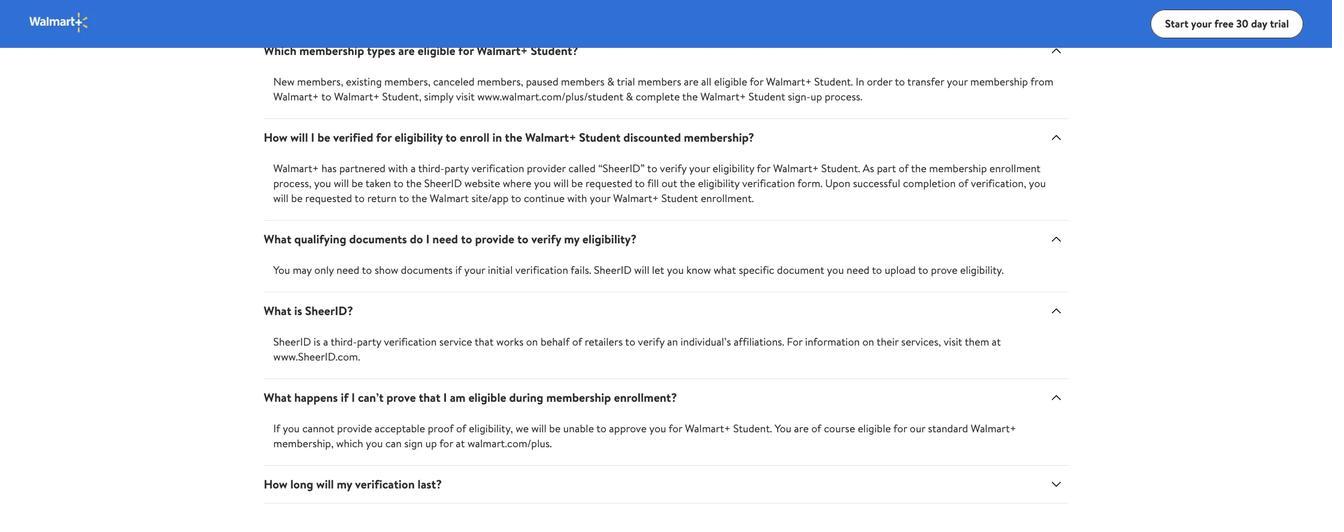 Task type: locate. For each thing, give the bounding box(es) containing it.
0 vertical spatial my
[[564, 231, 580, 247]]

membership?
[[684, 129, 755, 146]]

of inside sheerid is a third-party verification service that works on behalf of retailers to verify an individual's affiliations. for information on their services, visit them at www.sheerid.com.
[[572, 335, 582, 350]]

members, left paused
[[477, 74, 524, 89]]

1 horizontal spatial at
[[992, 335, 1001, 350]]

to left show
[[362, 263, 372, 278]]

verification
[[472, 161, 525, 176], [743, 176, 795, 191], [516, 263, 569, 278], [384, 335, 437, 350], [355, 477, 415, 493]]

is for what
[[294, 303, 302, 319]]

on
[[526, 335, 538, 350], [863, 335, 875, 350]]

to right return at top left
[[399, 191, 409, 206]]

walmart+
[[477, 43, 528, 59], [766, 74, 812, 89], [273, 89, 319, 104], [334, 89, 380, 104], [701, 89, 746, 104], [525, 129, 576, 146], [273, 161, 319, 176], [774, 161, 819, 176], [614, 191, 659, 206], [685, 422, 731, 437], [971, 422, 1017, 437]]

for left sign-
[[750, 74, 764, 89]]

a right taken
[[411, 161, 416, 176]]

let
[[652, 263, 665, 278]]

only
[[314, 263, 334, 278]]

student,
[[382, 89, 422, 104]]

1 vertical spatial at
[[456, 437, 465, 452]]

qualifying
[[294, 231, 346, 247]]

are left the all
[[684, 74, 699, 89]]

need right the 'do'
[[433, 231, 458, 247]]

1 horizontal spatial my
[[564, 231, 580, 247]]

the right part
[[912, 161, 927, 176]]

provider
[[527, 161, 566, 176]]

1 horizontal spatial up
[[811, 89, 823, 104]]

0 vertical spatial up
[[811, 89, 823, 104]]

trial right day at right top
[[1271, 16, 1290, 31]]

members
[[561, 74, 605, 89], [638, 74, 682, 89]]

your down called at the top left
[[590, 191, 611, 206]]

requested down the has
[[305, 191, 352, 206]]

verify inside walmart+ has partnered with a third-party verification provider called "sheerid" to verify your eligibility for walmart+ student. as part of the membership enrollment process, you will be taken to the sheerid website where you will be requested to fill out the eligibility verification form. upon successful completion of verification, you will be requested to return to the walmart site/app to continue with your walmart+ student enrollment.
[[660, 161, 687, 176]]

to left fill at the top left of page
[[635, 176, 645, 191]]

you right if at left bottom
[[283, 422, 300, 437]]

what happens if i can't prove that i am eligible during membership enrollment?
[[264, 390, 677, 406]]

eligible up canceled
[[418, 43, 456, 59]]

membership inside walmart+ has partnered with a third-party verification provider called "sheerid" to verify your eligibility for walmart+ student. as part of the membership enrollment process, you will be taken to the sheerid website where you will be requested to fill out the eligibility verification form. upon successful completion of verification, you will be requested to return to the walmart site/app to continue with your walmart+ student enrollment.
[[930, 161, 987, 176]]

1 horizontal spatial sheerid
[[424, 176, 462, 191]]

your right out
[[689, 161, 710, 176]]

0 vertical spatial is
[[294, 303, 302, 319]]

1 horizontal spatial are
[[684, 74, 699, 89]]

you right document
[[827, 263, 844, 278]]

0 vertical spatial third-
[[418, 161, 445, 176]]

0 horizontal spatial members
[[561, 74, 605, 89]]

the left the all
[[683, 89, 698, 104]]

how
[[264, 129, 288, 146], [264, 477, 288, 493]]

show
[[375, 263, 399, 278]]

2 vertical spatial are
[[794, 422, 809, 437]]

successful
[[853, 176, 901, 191]]

1 members from the left
[[561, 74, 605, 89]]

0 horizontal spatial are
[[399, 43, 415, 59]]

your
[[1192, 16, 1212, 31], [947, 74, 968, 89], [689, 161, 710, 176], [590, 191, 611, 206], [465, 263, 485, 278]]

your inside new members, existing members, canceled members, paused members & trial members are all eligible for walmart+ student. in order to transfer your membership from walmart+ to walmart+ student, simply visit www.walmart.com/plus/student & complete the walmart+ student sign-up process.
[[947, 74, 968, 89]]

start your free 30 day trial
[[1166, 16, 1290, 31]]

1 vertical spatial you
[[775, 422, 792, 437]]

1 vertical spatial party
[[357, 335, 381, 350]]

0 horizontal spatial that
[[419, 390, 441, 406]]

my
[[564, 231, 580, 247], [337, 477, 352, 493]]

0 horizontal spatial party
[[357, 335, 381, 350]]

1 horizontal spatial provide
[[475, 231, 515, 247]]

you may only need to show documents if your initial verification fails. sheerid will let you know what specific document you need to upload to prove eligibility.
[[273, 263, 1004, 278]]

2 vertical spatial what
[[264, 390, 292, 406]]

visit right simply
[[456, 89, 475, 104]]

affiliations.
[[734, 335, 785, 350]]

0 vertical spatial student
[[749, 89, 786, 104]]

provide
[[475, 231, 515, 247], [337, 422, 372, 437]]

1 vertical spatial trial
[[617, 74, 635, 89]]

up left process.
[[811, 89, 823, 104]]

1 vertical spatial my
[[337, 477, 352, 493]]

verify right fill at the top left of page
[[660, 161, 687, 176]]

acceptable
[[375, 422, 425, 437]]

3 what from the top
[[264, 390, 292, 406]]

be left verified at the left of the page
[[318, 129, 330, 146]]

to inside if you cannot provide acceptable proof of eligibility, we will be unable to approve you for walmart+ student. you are of course eligible for our standard walmart+ membership, which you can sign up for at walmart.com/plus.
[[597, 422, 607, 437]]

need right only
[[337, 263, 360, 278]]

0 vertical spatial visit
[[456, 89, 475, 104]]

third- inside sheerid is a third-party verification service that works on behalf of retailers to verify an individual's affiliations. for information on their services, visit them at www.sheerid.com.
[[331, 335, 357, 350]]

0 horizontal spatial members,
[[297, 74, 344, 89]]

requested
[[586, 176, 633, 191], [305, 191, 352, 206]]

0 horizontal spatial student
[[579, 129, 621, 146]]

your left free
[[1192, 16, 1212, 31]]

1 how from the top
[[264, 129, 288, 146]]

website
[[465, 176, 500, 191]]

sheerid inside walmart+ has partnered with a third-party verification provider called "sheerid" to verify your eligibility for walmart+ student. as part of the membership enrollment process, you will be taken to the sheerid website where you will be requested to fill out the eligibility verification form. upon successful completion of verification, you will be requested to return to the walmart site/app to continue with your walmart+ student enrollment.
[[424, 176, 462, 191]]

at right the them
[[992, 335, 1001, 350]]

1 vertical spatial is
[[314, 335, 321, 350]]

1 horizontal spatial &
[[626, 89, 633, 104]]

if down "what qualifying documents do i need to provide to verify my eligibility?"
[[455, 263, 462, 278]]

how will i be verified for eligibility to enroll in the walmart+ student discounted membership? image
[[1050, 131, 1064, 145]]

is
[[294, 303, 302, 319], [314, 335, 321, 350]]

0 vertical spatial that
[[475, 335, 494, 350]]

2 what from the top
[[264, 303, 292, 319]]

for left form.
[[757, 161, 771, 176]]

0 vertical spatial trial
[[1271, 16, 1290, 31]]

1 vertical spatial that
[[419, 390, 441, 406]]

free
[[1215, 16, 1234, 31]]

2 horizontal spatial need
[[847, 263, 870, 278]]

your right transfer
[[947, 74, 968, 89]]

an
[[667, 335, 678, 350]]

members left the all
[[638, 74, 682, 89]]

1 horizontal spatial if
[[455, 263, 462, 278]]

0 horizontal spatial sheerid
[[273, 335, 311, 350]]

to left return at top left
[[355, 191, 365, 206]]

1 vertical spatial up
[[426, 437, 437, 452]]

0 vertical spatial a
[[411, 161, 416, 176]]

1 vertical spatial verify
[[532, 231, 562, 247]]

party inside walmart+ has partnered with a third-party verification provider called "sheerid" to verify your eligibility for walmart+ student. as part of the membership enrollment process, you will be taken to the sheerid website where you will be requested to fill out the eligibility verification form. upon successful completion of verification, you will be requested to return to the walmart site/app to continue with your walmart+ student enrollment.
[[445, 161, 469, 176]]

members,
[[297, 74, 344, 89], [385, 74, 431, 89], [477, 74, 524, 89]]

0 horizontal spatial prove
[[387, 390, 416, 406]]

upload
[[885, 263, 916, 278]]

2 horizontal spatial are
[[794, 422, 809, 437]]

0 horizontal spatial with
[[388, 161, 408, 176]]

1 vertical spatial student
[[579, 129, 621, 146]]

0 horizontal spatial up
[[426, 437, 437, 452]]

1 horizontal spatial that
[[475, 335, 494, 350]]

student. inside walmart+ has partnered with a third-party verification provider called "sheerid" to verify your eligibility for walmart+ student. as part of the membership enrollment process, you will be taken to the sheerid website where you will be requested to fill out the eligibility verification form. upon successful completion of verification, you will be requested to return to the walmart site/app to continue with your walmart+ student enrollment.
[[822, 161, 861, 176]]

what left qualifying
[[264, 231, 292, 247]]

student?
[[531, 43, 578, 59]]

0 horizontal spatial if
[[341, 390, 349, 406]]

which
[[264, 43, 297, 59]]

them
[[965, 335, 990, 350]]

provide down can't
[[337, 422, 372, 437]]

how up process, at the top left
[[264, 129, 288, 146]]

you left can
[[366, 437, 383, 452]]

if you cannot provide acceptable proof of eligibility, we will be unable to approve you for walmart+ student. you are of course eligible for our standard walmart+ membership, which you can sign up for at walmart.com/plus.
[[273, 422, 1017, 452]]

prove left eligibility.
[[931, 263, 958, 278]]

cannot
[[302, 422, 335, 437]]

0 horizontal spatial third-
[[331, 335, 357, 350]]

0 vertical spatial student.
[[815, 74, 854, 89]]

verification left service at the left bottom
[[384, 335, 437, 350]]

0 vertical spatial prove
[[931, 263, 958, 278]]

individual's
[[681, 335, 731, 350]]

2 horizontal spatial members,
[[477, 74, 524, 89]]

that
[[475, 335, 494, 350], [419, 390, 441, 406]]

provide inside if you cannot provide acceptable proof of eligibility, we will be unable to approve you for walmart+ student. you are of course eligible for our standard walmart+ membership, which you can sign up for at walmart.com/plus.
[[337, 422, 372, 437]]

0 vertical spatial how
[[264, 129, 288, 146]]

1 vertical spatial how
[[264, 477, 288, 493]]

transfer
[[908, 74, 945, 89]]

1 vertical spatial if
[[341, 390, 349, 406]]

for right verified at the left of the page
[[376, 129, 392, 146]]

you right where
[[534, 176, 551, 191]]

1 horizontal spatial members,
[[385, 74, 431, 89]]

simply
[[424, 89, 454, 104]]

party
[[445, 161, 469, 176], [357, 335, 381, 350]]

www.walmart.com/plus/student
[[477, 89, 624, 104]]

1 horizontal spatial with
[[567, 191, 587, 206]]

what happens if i can't prove that i am eligible during membership enrollment? image
[[1050, 391, 1064, 406]]

membership
[[299, 43, 364, 59], [971, 74, 1029, 89], [930, 161, 987, 176], [547, 390, 611, 406]]

party up can't
[[357, 335, 381, 350]]

sheerid down what is sheerid?
[[273, 335, 311, 350]]

w+ image
[[29, 12, 89, 33]]

third- up walmart
[[418, 161, 445, 176]]

2 horizontal spatial student
[[749, 89, 786, 104]]

1 horizontal spatial you
[[775, 422, 792, 437]]

membership up unable
[[547, 390, 611, 406]]

2 vertical spatial verify
[[638, 335, 665, 350]]

0 horizontal spatial &
[[607, 74, 615, 89]]

membership left from
[[971, 74, 1029, 89]]

1 vertical spatial student.
[[822, 161, 861, 176]]

1 horizontal spatial third-
[[418, 161, 445, 176]]

eligibility.
[[961, 263, 1004, 278]]

verification up site/app
[[472, 161, 525, 176]]

is left sheerid? at the bottom of the page
[[294, 303, 302, 319]]

0 horizontal spatial provide
[[337, 422, 372, 437]]

provide up initial
[[475, 231, 515, 247]]

visit left the them
[[944, 335, 963, 350]]

0 horizontal spatial is
[[294, 303, 302, 319]]

3 members, from the left
[[477, 74, 524, 89]]

eligibility up enrollment.
[[713, 161, 755, 176]]

2 how from the top
[[264, 477, 288, 493]]

1 horizontal spatial requested
[[586, 176, 633, 191]]

that left the works
[[475, 335, 494, 350]]

for inside walmart+ has partnered with a third-party verification provider called "sheerid" to verify your eligibility for walmart+ student. as part of the membership enrollment process, you will be taken to the sheerid website where you will be requested to fill out the eligibility verification form. upon successful completion of verification, you will be requested to return to the walmart site/app to continue with your walmart+ student enrollment.
[[757, 161, 771, 176]]

0 vertical spatial party
[[445, 161, 469, 176]]

0 vertical spatial sheerid
[[424, 176, 462, 191]]

of
[[899, 161, 909, 176], [959, 176, 969, 191], [572, 335, 582, 350], [456, 422, 466, 437], [812, 422, 822, 437]]

1 horizontal spatial visit
[[944, 335, 963, 350]]

1 vertical spatial third-
[[331, 335, 357, 350]]

1 horizontal spatial is
[[314, 335, 321, 350]]

you right approve
[[650, 422, 667, 437]]

visit inside sheerid is a third-party verification service that works on behalf of retailers to verify an individual's affiliations. for information on their services, visit them at www.sheerid.com.
[[944, 335, 963, 350]]

enrollment?
[[614, 390, 677, 406]]

you right verification, at the right
[[1029, 176, 1046, 191]]

in
[[856, 74, 865, 89]]

i
[[311, 129, 315, 146], [426, 231, 430, 247], [352, 390, 355, 406], [444, 390, 447, 406]]

on left their
[[863, 335, 875, 350]]

course
[[824, 422, 856, 437]]

what up if at left bottom
[[264, 390, 292, 406]]

be left unable
[[549, 422, 561, 437]]

sheerid inside sheerid is a third-party verification service that works on behalf of retailers to verify an individual's affiliations. for information on their services, visit them at www.sheerid.com.
[[273, 335, 311, 350]]

what for what happens if i can't prove that i am eligible during membership enrollment?
[[264, 390, 292, 406]]

trial left complete
[[617, 74, 635, 89]]

how will i be verified for eligibility to enroll in the walmart+ student discounted membership?
[[264, 129, 755, 146]]

trial
[[1271, 16, 1290, 31], [617, 74, 635, 89]]

eligibility,
[[469, 422, 513, 437]]

membership left enrollment
[[930, 161, 987, 176]]

specific
[[739, 263, 775, 278]]

visit
[[456, 89, 475, 104], [944, 335, 963, 350]]

1 horizontal spatial student
[[662, 191, 698, 206]]

are
[[399, 43, 415, 59], [684, 74, 699, 89], [794, 422, 809, 437]]

need left upload
[[847, 263, 870, 278]]

0 vertical spatial you
[[273, 263, 290, 278]]

with down called at the top left
[[567, 191, 587, 206]]

that left am
[[419, 390, 441, 406]]

are right types
[[399, 43, 415, 59]]

1 vertical spatial sheerid
[[594, 263, 632, 278]]

you
[[314, 176, 331, 191], [534, 176, 551, 191], [1029, 176, 1046, 191], [667, 263, 684, 278], [827, 263, 844, 278], [283, 422, 300, 437], [650, 422, 667, 437], [366, 437, 383, 452]]

0 horizontal spatial on
[[526, 335, 538, 350]]

student
[[749, 89, 786, 104], [579, 129, 621, 146], [662, 191, 698, 206]]

what for what is sheerid?
[[264, 303, 292, 319]]

0 vertical spatial verify
[[660, 161, 687, 176]]

where
[[503, 176, 532, 191]]

1 horizontal spatial members
[[638, 74, 682, 89]]

new
[[273, 74, 295, 89]]

for inside new members, existing members, canceled members, paused members & trial members are all eligible for walmart+ student. in order to transfer your membership from walmart+ to walmart+ student, simply visit www.walmart.com/plus/student & complete the walmart+ student sign-up process.
[[750, 74, 764, 89]]

0 horizontal spatial a
[[323, 335, 328, 350]]

student. inside if you cannot provide acceptable proof of eligibility, we will be unable to approve you for walmart+ student. you are of course eligible for our standard walmart+ membership, which you can sign up for at walmart.com/plus.
[[734, 422, 772, 437]]

for
[[459, 43, 474, 59], [750, 74, 764, 89], [376, 129, 392, 146], [757, 161, 771, 176], [669, 422, 683, 437], [894, 422, 908, 437], [440, 437, 453, 452]]

be up qualifying
[[291, 191, 303, 206]]

are left course
[[794, 422, 809, 437]]

members, down which membership types are eligible for walmart+ student?
[[385, 74, 431, 89]]

unable
[[564, 422, 594, 437]]

to right unable
[[597, 422, 607, 437]]

1 horizontal spatial on
[[863, 335, 875, 350]]

1 horizontal spatial trial
[[1271, 16, 1290, 31]]

sheerid left "website"
[[424, 176, 462, 191]]

i right the 'do'
[[426, 231, 430, 247]]

what qualifying documents do i need to provide to verify my eligibility? image
[[1050, 232, 1064, 247]]

documents up show
[[349, 231, 407, 247]]

site/app
[[472, 191, 509, 206]]

1 vertical spatial are
[[684, 74, 699, 89]]

is inside sheerid is a third-party verification service that works on behalf of retailers to verify an individual's affiliations. for information on their services, visit them at www.sheerid.com.
[[314, 335, 321, 350]]

1 vertical spatial provide
[[337, 422, 372, 437]]

0 vertical spatial what
[[264, 231, 292, 247]]

will inside if you cannot provide acceptable proof of eligibility, we will be unable to approve you for walmart+ student. you are of course eligible for our standard walmart+ membership, which you can sign up for at walmart.com/plus.
[[532, 422, 547, 437]]

1 horizontal spatial prove
[[931, 263, 958, 278]]

sheerid is a third-party verification service that works on behalf of retailers to verify an individual's affiliations. for information on their services, visit them at www.sheerid.com.
[[273, 335, 1001, 365]]

with up return at top left
[[388, 161, 408, 176]]

that inside sheerid is a third-party verification service that works on behalf of retailers to verify an individual's affiliations. for information on their services, visit them at www.sheerid.com.
[[475, 335, 494, 350]]

documents
[[349, 231, 407, 247], [401, 263, 453, 278]]

of right completion
[[959, 176, 969, 191]]

on right the works
[[526, 335, 538, 350]]

third-
[[418, 161, 445, 176], [331, 335, 357, 350]]

0 vertical spatial at
[[992, 335, 1001, 350]]

up
[[811, 89, 823, 104], [426, 437, 437, 452]]

0 vertical spatial if
[[455, 263, 462, 278]]

www.sheerid.com.
[[273, 350, 360, 365]]

to left out
[[648, 161, 658, 176]]

verify down continue
[[532, 231, 562, 247]]

2 vertical spatial student
[[662, 191, 698, 206]]

called
[[569, 161, 596, 176]]

to inside sheerid is a third-party verification service that works on behalf of retailers to verify an individual's affiliations. for information on their services, visit them at www.sheerid.com.
[[626, 335, 636, 350]]

student up called at the top left
[[579, 129, 621, 146]]

0 horizontal spatial trial
[[617, 74, 635, 89]]

&
[[607, 74, 615, 89], [626, 89, 633, 104]]

student. for how will i be verified for eligibility to enroll in the walmart+ student discounted membership?
[[822, 161, 861, 176]]

be right provider
[[572, 176, 583, 191]]

works
[[496, 335, 524, 350]]

0 horizontal spatial at
[[456, 437, 465, 452]]

you left course
[[775, 422, 792, 437]]

1 members, from the left
[[297, 74, 344, 89]]

has
[[322, 161, 337, 176]]

partnered
[[339, 161, 386, 176]]

what for what qualifying documents do i need to provide to verify my eligibility?
[[264, 231, 292, 247]]

1 horizontal spatial a
[[411, 161, 416, 176]]

if left can't
[[341, 390, 349, 406]]

of right part
[[899, 161, 909, 176]]

1 horizontal spatial party
[[445, 161, 469, 176]]

to down continue
[[518, 231, 529, 247]]

you
[[273, 263, 290, 278], [775, 422, 792, 437]]

2 vertical spatial student.
[[734, 422, 772, 437]]

1 what from the top
[[264, 231, 292, 247]]



Task type: vqa. For each thing, say whether or not it's contained in the screenshot.


Task type: describe. For each thing, give the bounding box(es) containing it.
be inside if you cannot provide acceptable proof of eligibility, we will be unable to approve you for walmart+ student. you are of course eligible for our standard walmart+ membership, which you can sign up for at walmart.com/plus.
[[549, 422, 561, 437]]

which membership types are eligible for walmart+ student? image
[[1050, 44, 1064, 58]]

our
[[910, 422, 926, 437]]

trial inside button
[[1271, 16, 1290, 31]]

how long will my verification last?
[[264, 477, 442, 493]]

verification left form.
[[743, 176, 795, 191]]

walmart
[[430, 191, 469, 206]]

your inside button
[[1192, 16, 1212, 31]]

i left am
[[444, 390, 447, 406]]

for
[[787, 335, 803, 350]]

eligibility?
[[583, 231, 637, 247]]

proof
[[428, 422, 454, 437]]

verification inside sheerid is a third-party verification service that works on behalf of retailers to verify an individual's affiliations. for information on their services, visit them at www.sheerid.com.
[[384, 335, 437, 350]]

student. inside new members, existing members, canceled members, paused members & trial members are all eligible for walmart+ student. in order to transfer your membership from walmart+ to walmart+ student, simply visit www.walmart.com/plus/student & complete the walmart+ student sign-up process.
[[815, 74, 854, 89]]

0 vertical spatial provide
[[475, 231, 515, 247]]

last?
[[418, 477, 442, 493]]

can
[[386, 437, 402, 452]]

i left verified at the left of the page
[[311, 129, 315, 146]]

which membership types are eligible for walmart+ student?
[[264, 43, 578, 59]]

0 horizontal spatial requested
[[305, 191, 352, 206]]

verified
[[333, 129, 373, 146]]

membership up existing
[[299, 43, 364, 59]]

which
[[336, 437, 363, 452]]

student inside new members, existing members, canceled members, paused members & trial members are all eligible for walmart+ student. in order to transfer your membership from walmart+ to walmart+ student, simply visit www.walmart.com/plus/student & complete the walmart+ student sign-up process.
[[749, 89, 786, 104]]

1 on from the left
[[526, 335, 538, 350]]

in
[[493, 129, 502, 146]]

canceled
[[433, 74, 475, 89]]

standard
[[928, 422, 969, 437]]

discounted
[[624, 129, 681, 146]]

2 horizontal spatial sheerid
[[594, 263, 632, 278]]

the right in
[[505, 129, 523, 146]]

continue
[[524, 191, 565, 206]]

third- inside walmart+ has partnered with a third-party verification provider called "sheerid" to verify your eligibility for walmart+ student. as part of the membership enrollment process, you will be taken to the sheerid website where you will be requested to fill out the eligibility verification form. upon successful completion of verification, you will be requested to return to the walmart site/app to continue with your walmart+ student enrollment.
[[418, 161, 445, 176]]

are inside new members, existing members, canceled members, paused members & trial members are all eligible for walmart+ student. in order to transfer your membership from walmart+ to walmart+ student, simply visit www.walmart.com/plus/student & complete the walmart+ student sign-up process.
[[684, 74, 699, 89]]

information
[[806, 335, 860, 350]]

start
[[1166, 16, 1189, 31]]

student. for what happens if i can't prove that i am eligible during membership enrollment?
[[734, 422, 772, 437]]

to down walmart
[[461, 231, 472, 247]]

what qualifying documents do i need to provide to verify my eligibility?
[[264, 231, 637, 247]]

during
[[509, 390, 544, 406]]

trial inside new members, existing members, canceled members, paused members & trial members are all eligible for walmart+ student. in order to transfer your membership from walmart+ to walmart+ student, simply visit www.walmart.com/plus/student & complete the walmart+ student sign-up process.
[[617, 74, 635, 89]]

1 horizontal spatial need
[[433, 231, 458, 247]]

you inside if you cannot provide acceptable proof of eligibility, we will be unable to approve you for walmart+ student. you are of course eligible for our standard walmart+ membership, which you can sign up for at walmart.com/plus.
[[775, 422, 792, 437]]

eligible inside if you cannot provide acceptable proof of eligibility, we will be unable to approve you for walmart+ student. you are of course eligible for our standard walmart+ membership, which you can sign up for at walmart.com/plus.
[[858, 422, 891, 437]]

0 horizontal spatial need
[[337, 263, 360, 278]]

30
[[1237, 16, 1249, 31]]

start your free 30 day trial button
[[1151, 10, 1304, 38]]

happens
[[294, 390, 338, 406]]

verification,
[[971, 176, 1027, 191]]

to left upload
[[872, 263, 883, 278]]

0 vertical spatial documents
[[349, 231, 407, 247]]

how for how will i be verified for eligibility to enroll in the walmart+ student discounted membership?
[[264, 129, 288, 146]]

for right sign
[[440, 437, 453, 452]]

may
[[293, 263, 312, 278]]

what is sheerid?
[[264, 303, 353, 319]]

long
[[291, 477, 313, 493]]

existing
[[346, 74, 382, 89]]

eligibility down membership?
[[698, 176, 740, 191]]

behalf
[[541, 335, 570, 350]]

the inside new members, existing members, canceled members, paused members & trial members are all eligible for walmart+ student. in order to transfer your membership from walmart+ to walmart+ student, simply visit www.walmart.com/plus/student & complete the walmart+ student sign-up process.
[[683, 89, 698, 104]]

if
[[273, 422, 280, 437]]

for up canceled
[[459, 43, 474, 59]]

of right proof
[[456, 422, 466, 437]]

sign
[[404, 437, 423, 452]]

their
[[877, 335, 899, 350]]

types
[[367, 43, 396, 59]]

retailers
[[585, 335, 623, 350]]

2 on from the left
[[863, 335, 875, 350]]

verification down can
[[355, 477, 415, 493]]

eligibility down 'student,'
[[395, 129, 443, 146]]

party inside sheerid is a third-party verification service that works on behalf of retailers to verify an individual's affiliations. for information on their services, visit them at www.sheerid.com.
[[357, 335, 381, 350]]

what is sheerid? image
[[1050, 304, 1064, 319]]

upon
[[826, 176, 851, 191]]

the right out
[[680, 176, 696, 191]]

you right let
[[667, 263, 684, 278]]

enrollment
[[990, 161, 1041, 176]]

can't
[[358, 390, 384, 406]]

the left walmart
[[412, 191, 427, 206]]

day
[[1252, 16, 1268, 31]]

a inside walmart+ has partnered with a third-party verification provider called "sheerid" to verify your eligibility for walmart+ student. as part of the membership enrollment process, you will be taken to the sheerid website where you will be requested to fill out the eligibility verification form. upon successful completion of verification, you will be requested to return to the walmart site/app to continue with your walmart+ student enrollment.
[[411, 161, 416, 176]]

services,
[[902, 335, 942, 350]]

to left existing
[[321, 89, 332, 104]]

verification left fails.
[[516, 263, 569, 278]]

how for how long will my verification last?
[[264, 477, 288, 493]]

2 members, from the left
[[385, 74, 431, 89]]

1 vertical spatial documents
[[401, 263, 453, 278]]

fails.
[[571, 263, 592, 278]]

do
[[410, 231, 423, 247]]

0 vertical spatial are
[[399, 43, 415, 59]]

to right taken
[[394, 176, 404, 191]]

"sheerid"
[[598, 161, 645, 176]]

complete
[[636, 89, 680, 104]]

sign-
[[788, 89, 811, 104]]

completion
[[903, 176, 956, 191]]

visit inside new members, existing members, canceled members, paused members & trial members are all eligible for walmart+ student. in order to transfer your membership from walmart+ to walmart+ student, simply visit www.walmart.com/plus/student & complete the walmart+ student sign-up process.
[[456, 89, 475, 104]]

from
[[1031, 74, 1054, 89]]

1 vertical spatial with
[[567, 191, 587, 206]]

new members, existing members, canceled members, paused members & trial members are all eligible for walmart+ student. in order to transfer your membership from walmart+ to walmart+ student, simply visit www.walmart.com/plus/student & complete the walmart+ student sign-up process.
[[273, 74, 1054, 104]]

membership inside new members, existing members, canceled members, paused members & trial members are all eligible for walmart+ student. in order to transfer your membership from walmart+ to walmart+ student, simply visit www.walmart.com/plus/student & complete the walmart+ student sign-up process.
[[971, 74, 1029, 89]]

verify inside sheerid is a third-party verification service that works on behalf of retailers to verify an individual's affiliations. for information on their services, visit them at www.sheerid.com.
[[638, 335, 665, 350]]

am
[[450, 390, 466, 406]]

initial
[[488, 263, 513, 278]]

membership,
[[273, 437, 334, 452]]

0 vertical spatial with
[[388, 161, 408, 176]]

up inside new members, existing members, canceled members, paused members & trial members are all eligible for walmart+ student. in order to transfer your membership from walmart+ to walmart+ student, simply visit www.walmart.com/plus/student & complete the walmart+ student sign-up process.
[[811, 89, 823, 104]]

for left our
[[894, 422, 908, 437]]

process.
[[825, 89, 863, 104]]

the right return at top left
[[406, 176, 422, 191]]

of left course
[[812, 422, 822, 437]]

to left "enroll"
[[446, 129, 457, 146]]

enrollment.
[[701, 191, 754, 206]]

0 horizontal spatial my
[[337, 477, 352, 493]]

how long will my verification last? image
[[1050, 478, 1064, 492]]

0 horizontal spatial you
[[273, 263, 290, 278]]

at inside if you cannot provide acceptable proof of eligibility, we will be unable to approve you for walmart+ student. you are of course eligible for our standard walmart+ membership, which you can sign up for at walmart.com/plus.
[[456, 437, 465, 452]]

a inside sheerid is a third-party verification service that works on behalf of retailers to verify an individual's affiliations. for information on their services, visit them at www.sheerid.com.
[[323, 335, 328, 350]]

i left can't
[[352, 390, 355, 406]]

for down enrollment?
[[669, 422, 683, 437]]

eligible right am
[[469, 390, 507, 406]]

at inside sheerid is a third-party verification service that works on behalf of retailers to verify an individual's affiliations. for information on their services, visit them at www.sheerid.com.
[[992, 335, 1001, 350]]

all
[[702, 74, 712, 89]]

1 vertical spatial prove
[[387, 390, 416, 406]]

to right site/app
[[511, 191, 521, 206]]

are inside if you cannot provide acceptable proof of eligibility, we will be unable to approve you for walmart+ student. you are of course eligible for our standard walmart+ membership, which you can sign up for at walmart.com/plus.
[[794, 422, 809, 437]]

paused
[[526, 74, 559, 89]]

up inside if you cannot provide acceptable proof of eligibility, we will be unable to approve you for walmart+ student. you are of course eligible for our standard walmart+ membership, which you can sign up for at walmart.com/plus.
[[426, 437, 437, 452]]

order
[[867, 74, 893, 89]]

know
[[687, 263, 711, 278]]

be left taken
[[352, 176, 363, 191]]

process,
[[273, 176, 312, 191]]

fill
[[648, 176, 659, 191]]

sheerid?
[[305, 303, 353, 319]]

form.
[[798, 176, 823, 191]]

student inside walmart+ has partnered with a third-party verification provider called "sheerid" to verify your eligibility for walmart+ student. as part of the membership enrollment process, you will be taken to the sheerid website where you will be requested to fill out the eligibility verification form. upon successful completion of verification, you will be requested to return to the walmart site/app to continue with your walmart+ student enrollment.
[[662, 191, 698, 206]]

to right upload
[[919, 263, 929, 278]]

we
[[516, 422, 529, 437]]

service
[[440, 335, 472, 350]]

what
[[714, 263, 737, 278]]

your left initial
[[465, 263, 485, 278]]

you right process, at the top left
[[314, 176, 331, 191]]

eligible inside new members, existing members, canceled members, paused members & trial members are all eligible for walmart+ student. in order to transfer your membership from walmart+ to walmart+ student, simply visit www.walmart.com/plus/student & complete the walmart+ student sign-up process.
[[714, 74, 748, 89]]

to right order
[[895, 74, 905, 89]]

2 members from the left
[[638, 74, 682, 89]]

is for sheerid
[[314, 335, 321, 350]]



